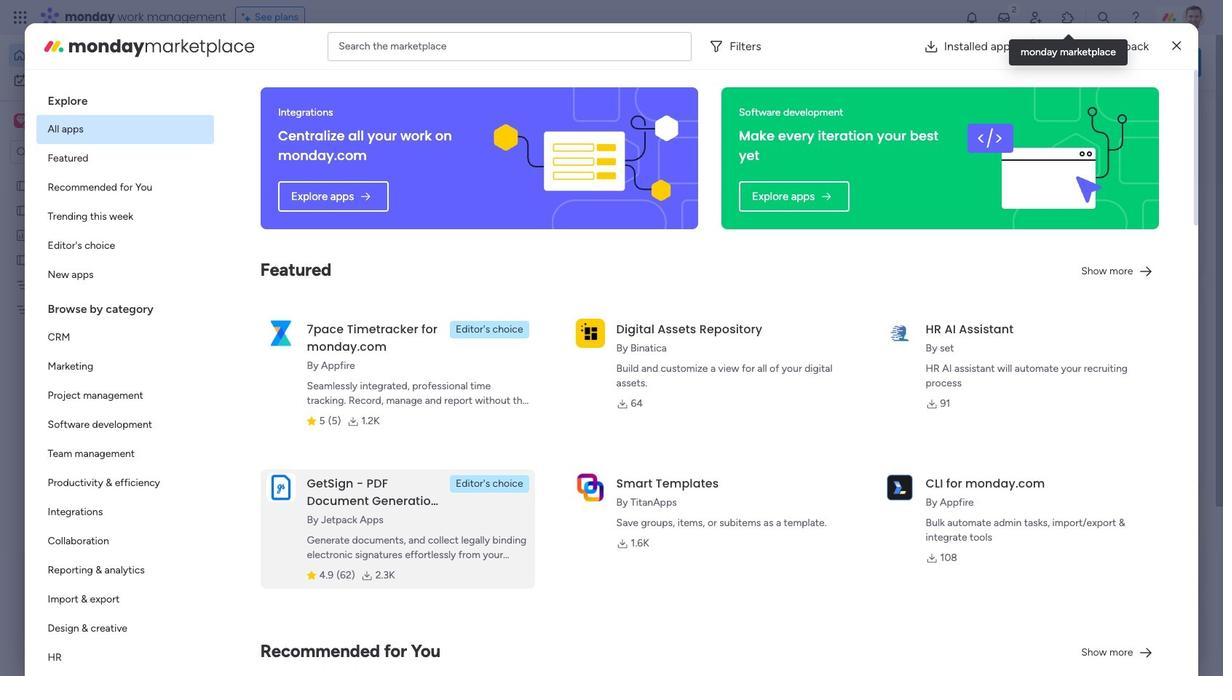 Task type: vqa. For each thing, say whether or not it's contained in the screenshot.
bottom dapulse x slim icon
yes



Task type: locate. For each thing, give the bounding box(es) containing it.
public dashboard image
[[15, 228, 29, 242]]

option
[[9, 44, 177, 67], [9, 68, 177, 92], [36, 115, 214, 144], [36, 144, 214, 173], [0, 172, 186, 175], [36, 173, 214, 202], [36, 202, 214, 232], [36, 232, 214, 261], [36, 261, 214, 290], [36, 323, 214, 353], [36, 353, 214, 382], [36, 382, 214, 411], [36, 411, 214, 440], [36, 440, 214, 469], [36, 469, 214, 498], [36, 498, 214, 527], [36, 527, 214, 557], [36, 557, 214, 586], [36, 586, 214, 615], [36, 615, 214, 644], [36, 644, 214, 673]]

0 vertical spatial heading
[[36, 82, 214, 115]]

banner logo image
[[492, 87, 681, 229], [953, 87, 1142, 229]]

select product image
[[13, 10, 28, 25]]

list box
[[36, 82, 214, 677], [0, 170, 186, 518]]

workspace image
[[16, 113, 26, 129]]

v2 bolt switch image
[[1109, 54, 1117, 70]]

help center element
[[983, 601, 1202, 659]]

0 vertical spatial check circle image
[[1005, 137, 1015, 148]]

public board image
[[243, 266, 259, 282]]

circle o image
[[1005, 174, 1015, 185], [1005, 193, 1015, 203]]

quick search results list box
[[225, 136, 948, 508]]

0 vertical spatial monday marketplace image
[[1061, 10, 1076, 25]]

0 horizontal spatial banner logo image
[[492, 87, 681, 229]]

0 horizontal spatial monday marketplace image
[[42, 35, 65, 58]]

notifications image
[[965, 10, 980, 25]]

monday marketplace image
[[1061, 10, 1076, 25], [42, 35, 65, 58]]

invite members image
[[1029, 10, 1044, 25]]

terry turtle image
[[259, 652, 288, 677]]

heading
[[36, 82, 214, 115], [36, 290, 214, 323]]

1 horizontal spatial monday marketplace image
[[1061, 10, 1076, 25]]

1 check circle image from the top
[[1005, 137, 1015, 148]]

2 vertical spatial public board image
[[15, 253, 29, 267]]

circle o image
[[1005, 211, 1015, 222]]

1 vertical spatial heading
[[36, 290, 214, 323]]

0 vertical spatial public board image
[[15, 178, 29, 192]]

3 public board image from the top
[[15, 253, 29, 267]]

0 vertical spatial circle o image
[[1005, 174, 1015, 185]]

1 circle o image from the top
[[1005, 174, 1015, 185]]

app logo image
[[266, 319, 295, 348], [576, 319, 605, 348], [885, 319, 915, 348], [266, 473, 295, 502], [576, 473, 605, 502], [885, 473, 915, 502]]

1 horizontal spatial banner logo image
[[953, 87, 1142, 229]]

workspace image
[[14, 113, 28, 129]]

public board image
[[15, 178, 29, 192], [15, 203, 29, 217], [15, 253, 29, 267]]

1 vertical spatial check circle image
[[1005, 155, 1015, 166]]

1 vertical spatial circle o image
[[1005, 193, 1015, 203]]

help image
[[1129, 10, 1144, 25]]

1 vertical spatial public board image
[[15, 203, 29, 217]]

check circle image
[[1005, 137, 1015, 148], [1005, 155, 1015, 166]]



Task type: describe. For each thing, give the bounding box(es) containing it.
getting started element
[[983, 531, 1202, 589]]

2 check circle image from the top
[[1005, 155, 1015, 166]]

Search in workspace field
[[31, 144, 122, 161]]

1 banner logo image from the left
[[492, 87, 681, 229]]

dapulse x slim image
[[1180, 106, 1198, 123]]

search everything image
[[1097, 10, 1112, 25]]

1 heading from the top
[[36, 82, 214, 115]]

terry turtle image
[[1183, 6, 1206, 29]]

workspace selection element
[[14, 112, 122, 131]]

v2 user feedback image
[[995, 54, 1006, 70]]

2 circle o image from the top
[[1005, 193, 1015, 203]]

1 public board image from the top
[[15, 178, 29, 192]]

see plans image
[[242, 9, 255, 25]]

2 heading from the top
[[36, 290, 214, 323]]

2 banner logo image from the left
[[953, 87, 1142, 229]]

update feed image
[[997, 10, 1012, 25]]

templates image image
[[996, 293, 1189, 394]]

1 vertical spatial monday marketplace image
[[42, 35, 65, 58]]

2 public board image from the top
[[15, 203, 29, 217]]

2 element
[[372, 548, 389, 566]]

dapulse x slim image
[[1173, 38, 1182, 55]]

2 image
[[1008, 1, 1021, 17]]



